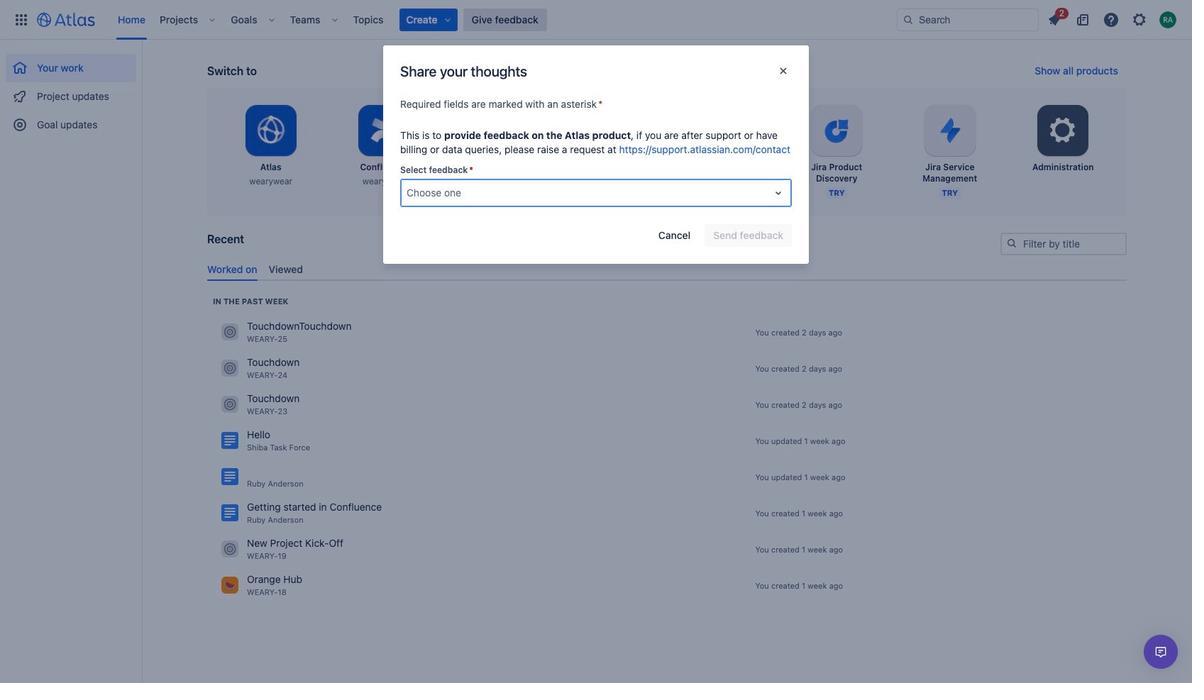 Task type: describe. For each thing, give the bounding box(es) containing it.
open image
[[770, 185, 787, 202]]

1 townsquare image from the top
[[222, 324, 239, 341]]

search image
[[1007, 238, 1018, 249]]

2 townsquare image from the top
[[222, 396, 239, 413]]

confluence image
[[222, 433, 239, 450]]



Task type: vqa. For each thing, say whether or not it's contained in the screenshot.
Jira image
no



Task type: locate. For each thing, give the bounding box(es) containing it.
top element
[[9, 0, 897, 39]]

0 vertical spatial confluence image
[[222, 469, 239, 486]]

Search field
[[897, 8, 1040, 31]]

close modal image
[[775, 62, 792, 80]]

townsquare image
[[222, 360, 239, 377]]

None search field
[[897, 8, 1040, 31]]

1 vertical spatial confluence image
[[222, 505, 239, 522]]

heading
[[213, 296, 289, 307]]

help image
[[1103, 11, 1120, 28]]

1 confluence image from the top
[[222, 469, 239, 486]]

tab list
[[202, 258, 1133, 281]]

search image
[[903, 14, 915, 25]]

group
[[6, 40, 136, 143]]

3 townsquare image from the top
[[222, 541, 239, 558]]

Filter by title field
[[1003, 234, 1126, 254]]

townsquare image
[[222, 324, 239, 341], [222, 396, 239, 413], [222, 541, 239, 558], [222, 578, 239, 595]]

None text field
[[407, 186, 410, 200]]

settings image
[[1047, 114, 1081, 148]]

confluence image
[[222, 469, 239, 486], [222, 505, 239, 522]]

4 townsquare image from the top
[[222, 578, 239, 595]]

banner
[[0, 0, 1193, 40]]

2 confluence image from the top
[[222, 505, 239, 522]]



